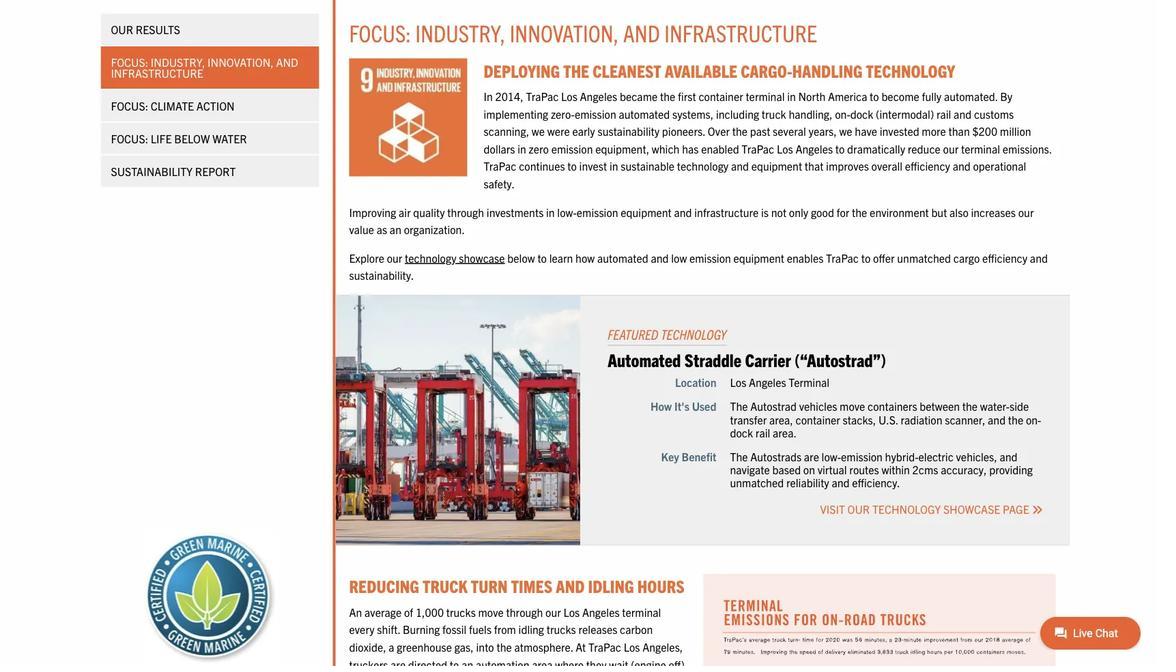 Task type: vqa. For each thing, say whether or not it's contained in the screenshot.
1st RTGs from the top
no



Task type: describe. For each thing, give the bounding box(es) containing it.
invest
[[580, 159, 607, 173]]

the left first
[[660, 89, 676, 103]]

low- inside the autostrads are low-emission hybrid-electric vehicles, and navigate based on virtual routes within 2cms accuracy, providing unmatched reliability and efficiency.
[[822, 450, 842, 464]]

gas,
[[455, 641, 474, 654]]

rail inside the autostrad vehicles move containers between the water-side transfer area, container stacks, u.s. radiation scanner, and the on- dock rail area.
[[756, 426, 771, 440]]

our
[[848, 502, 870, 516]]

dock inside in 2014, trapac los angeles became the first container terminal in north america to become fully automated. by implementing zero-emission automated systems, including truck handling, on-dock (intermodal) rail and customs scanning, we were early sustainability pioneers. over the past several years, we have invested more than $200 million dollars in zero emission equipment, which has enabled trapac los angeles to dramatically reduce our terminal emissions. trapac continues to invest in sustainable technology and equipment that improves overall efficiency and operational safety.
[[851, 107, 874, 121]]

routes
[[850, 463, 880, 477]]

invested
[[880, 124, 920, 138]]

(engine
[[631, 658, 666, 667]]

1,000
[[416, 606, 444, 619]]

through inside improving air quality through investments in low-emission equipment and infrastructure is not only good for the environment but also increases our value as an organization.
[[448, 205, 484, 219]]

technology inside in 2014, trapac los angeles became the first container terminal in north america to become fully automated. by implementing zero-emission automated systems, including truck handling, on-dock (intermodal) rail and customs scanning, we were early sustainability pioneers. over the past several years, we have invested more than $200 million dollars in zero emission equipment, which has enabled trapac los angeles to dramatically reduce our terminal emissions. trapac continues to invest in sustainable technology and equipment that improves overall efficiency and operational safety.
[[677, 159, 729, 173]]

2cms
[[913, 463, 939, 477]]

visit our technology showcase page
[[821, 502, 1032, 516]]

move inside the autostrad vehicles move containers between the water-side transfer area, container stacks, u.s. radiation scanner, and the on- dock rail area.
[[840, 400, 866, 413]]

handling,
[[789, 107, 833, 121]]

carrier
[[745, 349, 791, 371]]

dock inside the autostrad vehicles move containers between the water-side transfer area, container stacks, u.s. radiation scanner, and the on- dock rail area.
[[731, 426, 754, 440]]

action
[[197, 99, 235, 113]]

sustainability report link
[[101, 156, 319, 187]]

our results
[[111, 23, 180, 36]]

burning
[[403, 623, 440, 637]]

below to learn how automated and low emission equipment enables trapac to offer unmatched cargo efficiency and sustainability.
[[349, 251, 1048, 282]]

los up releases on the bottom
[[564, 606, 580, 619]]

location
[[676, 376, 717, 389]]

to left learn
[[538, 251, 547, 265]]

vehicles,
[[957, 450, 998, 464]]

angeles down carrier
[[749, 376, 787, 389]]

in 2014, trapac los angeles became the first container terminal in north america to become fully automated. by implementing zero-emission automated systems, including truck handling, on-dock (intermodal) rail and customs scanning, we were early sustainability pioneers. over the past several years, we have invested more than $200 million dollars in zero emission equipment, which has enabled trapac los angeles to dramatically reduce our terminal emissions. trapac continues to invest in sustainable technology and equipment that improves overall efficiency and operational safety.
[[484, 89, 1052, 190]]

explore our technology showcase
[[349, 251, 505, 265]]

technology inside featured technology automated straddle carrier ("autostrad")
[[661, 326, 727, 343]]

trapac down past
[[742, 142, 775, 155]]

to left become
[[870, 89, 880, 103]]

emission up early
[[575, 107, 617, 121]]

efficiency.
[[853, 476, 901, 490]]

automated inside in 2014, trapac los angeles became the first container terminal in north america to become fully automated. by implementing zero-emission automated systems, including truck handling, on-dock (intermodal) rail and customs scanning, we were early sustainability pioneers. over the past several years, we have invested more than $200 million dollars in zero emission equipment, which has enabled trapac los angeles to dramatically reduce our terminal emissions. trapac continues to invest in sustainable technology and equipment that improves overall efficiency and operational safety.
[[619, 107, 670, 121]]

trapac inside the an average of 1,000 trucks move through our los angeles terminal every shift. burning fossil fuels from idling trucks releases carbon dioxide, a greenhouse gas, into the atmosphere. at trapac los angeles, truckers are directed to an automation area where they wait (engine o
[[589, 641, 622, 654]]

infrastructure
[[695, 205, 759, 219]]

emission inside below to learn how automated and low emission equipment enables trapac to offer unmatched cargo efficiency and sustainability.
[[690, 251, 731, 265]]

1 horizontal spatial technology
[[873, 502, 941, 516]]

became
[[620, 89, 658, 103]]

rail inside in 2014, trapac los angeles became the first container terminal in north america to become fully automated. by implementing zero-emission automated systems, including truck handling, on-dock (intermodal) rail and customs scanning, we were early sustainability pioneers. over the past several years, we have invested more than $200 million dollars in zero emission equipment, which has enabled trapac los angeles to dramatically reduce our terminal emissions. trapac continues to invest in sustainable technology and equipment that improves overall efficiency and operational safety.
[[937, 107, 952, 121]]

angeles inside the an average of 1,000 trucks move through our los angeles terminal every shift. burning fossil fuels from idling trucks releases carbon dioxide, a greenhouse gas, into the atmosphere. at trapac los angeles, truckers are directed to an automation area where they wait (engine o
[[583, 606, 620, 619]]

directed
[[408, 658, 448, 667]]

customs
[[975, 107, 1014, 121]]

operational
[[974, 159, 1027, 173]]

used
[[692, 400, 717, 413]]

visit
[[821, 502, 846, 516]]

equipment,
[[596, 142, 650, 155]]

dioxide,
[[349, 641, 386, 654]]

only
[[789, 205, 809, 219]]

improving air quality through investments in low-emission equipment and infrastructure is not only good for the environment but also increases our value as an organization.
[[349, 205, 1034, 236]]

also
[[950, 205, 969, 219]]

quality
[[413, 205, 445, 219]]

1 horizontal spatial and
[[556, 576, 585, 597]]

north
[[799, 89, 826, 103]]

to left offer
[[862, 251, 871, 265]]

environment
[[870, 205, 929, 219]]

how
[[576, 251, 595, 265]]

results
[[136, 23, 180, 36]]

shift.
[[377, 623, 400, 637]]

average
[[365, 606, 402, 619]]

focus: climate action link
[[101, 90, 319, 122]]

in left zero
[[518, 142, 527, 155]]

radiation
[[901, 413, 943, 426]]

1 vertical spatial innovation,
[[208, 55, 274, 69]]

angeles down the
[[580, 89, 618, 103]]

sustainability
[[598, 124, 660, 138]]

organization.
[[404, 223, 465, 236]]

unmatched inside the autostrads are low-emission hybrid-electric vehicles, and navigate based on virtual routes within 2cms accuracy, providing unmatched reliability and efficiency.
[[731, 476, 784, 490]]

container inside in 2014, trapac los angeles became the first container terminal in north america to become fully automated. by implementing zero-emission automated systems, including truck handling, on-dock (intermodal) rail and customs scanning, we were early sustainability pioneers. over the past several years, we have invested more than $200 million dollars in zero emission equipment, which has enabled trapac los angeles to dramatically reduce our terminal emissions. trapac continues to invest in sustainable technology and equipment that improves overall efficiency and operational safety.
[[699, 89, 744, 103]]

los up zero-
[[561, 89, 578, 103]]

showcase
[[944, 502, 1001, 516]]

truck
[[762, 107, 787, 121]]

benefit
[[682, 450, 717, 464]]

1 horizontal spatial innovation,
[[510, 18, 619, 47]]

a
[[389, 641, 395, 654]]

1 we from the left
[[532, 124, 545, 138]]

below
[[508, 251, 535, 265]]

cargo-
[[741, 59, 793, 81]]

efficiency inside in 2014, trapac los angeles became the first container terminal in north america to become fully automated. by implementing zero-emission automated systems, including truck handling, on-dock (intermodal) rail and customs scanning, we were early sustainability pioneers. over the past several years, we have invested more than $200 million dollars in zero emission equipment, which has enabled trapac los angeles to dramatically reduce our terminal emissions. trapac continues to invest in sustainable technology and equipment that improves overall efficiency and operational safety.
[[906, 159, 951, 173]]

our results link
[[101, 14, 319, 45]]

systems,
[[673, 107, 714, 121]]

featured
[[608, 326, 659, 343]]

cargo
[[954, 251, 980, 265]]

life
[[151, 132, 172, 145]]

0 horizontal spatial trucks
[[447, 606, 476, 619]]

through inside the an average of 1,000 trucks move through our los angeles terminal every shift. burning fossil fuels from idling trucks releases carbon dioxide, a greenhouse gas, into the atmosphere. at trapac los angeles, truckers are directed to an automation area where they wait (engine o
[[506, 606, 543, 619]]

emission inside improving air quality through investments in low-emission equipment and infrastructure is not only good for the environment but also increases our value as an organization.
[[577, 205, 619, 219]]

focus: life below water link
[[101, 123, 319, 154]]

key benefit
[[661, 450, 717, 464]]

on- inside in 2014, trapac los angeles became the first container terminal in north america to become fully automated. by implementing zero-emission automated systems, including truck handling, on-dock (intermodal) rail and customs scanning, we were early sustainability pioneers. over the past several years, we have invested more than $200 million dollars in zero emission equipment, which has enabled trapac los angeles to dramatically reduce our terminal emissions. trapac continues to invest in sustainable technology and equipment that improves overall efficiency and operational safety.
[[836, 107, 851, 121]]

every
[[349, 623, 375, 637]]

side
[[1010, 400, 1030, 413]]

emissions.
[[1003, 142, 1052, 155]]

overall
[[872, 159, 903, 173]]

over
[[708, 124, 730, 138]]

fossil
[[443, 623, 467, 637]]

atmosphere.
[[515, 641, 574, 654]]

2014,
[[496, 89, 524, 103]]

enabled
[[702, 142, 740, 155]]

automated
[[608, 349, 681, 371]]

turn
[[471, 576, 508, 597]]

america
[[829, 89, 868, 103]]

available
[[665, 59, 738, 81]]

los down straddle
[[731, 376, 747, 389]]

which
[[652, 142, 680, 155]]

have
[[855, 124, 878, 138]]

on- inside the autostrad vehicles move containers between the water-side transfer area, container stacks, u.s. radiation scanner, and the on- dock rail area.
[[1027, 413, 1042, 426]]

offer
[[874, 251, 895, 265]]

past
[[750, 124, 771, 138]]

from
[[494, 623, 516, 637]]

that
[[805, 159, 824, 173]]

focus: for focus: climate action link
[[111, 99, 148, 113]]

electric
[[919, 450, 954, 464]]

million
[[1001, 124, 1032, 138]]

wait
[[609, 658, 629, 667]]

focus: industry, innovation, and infrastructure link
[[101, 46, 319, 89]]

the autostrads are low-emission hybrid-electric vehicles, and navigate based on virtual routes within 2cms accuracy, providing unmatched reliability and efficiency.
[[731, 450, 1033, 490]]

the inside improving air quality through investments in low-emission equipment and infrastructure is not only good for the environment but also increases our value as an organization.
[[852, 205, 868, 219]]

u.s.
[[879, 413, 899, 426]]

learn
[[550, 251, 573, 265]]

1 vertical spatial and
[[276, 55, 298, 69]]

1 horizontal spatial focus: industry, innovation, and infrastructure
[[349, 18, 818, 47]]

straddle
[[685, 349, 742, 371]]

an inside the an average of 1,000 trucks move through our los angeles terminal every shift. burning fossil fuels from idling trucks releases carbon dioxide, a greenhouse gas, into the atmosphere. at trapac los angeles, truckers are directed to an automation area where they wait (engine o
[[462, 658, 474, 667]]



Task type: locate. For each thing, give the bounding box(es) containing it.
infrastructure up deploying the cleanest available cargo-handling technology
[[665, 18, 818, 47]]

infrastructure up climate
[[111, 66, 203, 80]]

1 vertical spatial industry,
[[151, 55, 205, 69]]

rail up more
[[937, 107, 952, 121]]

1 vertical spatial automated
[[598, 251, 649, 265]]

trapac inside below to learn how automated and low emission equipment enables trapac to offer unmatched cargo efficiency and sustainability.
[[827, 251, 859, 265]]

and inside improving air quality through investments in low-emission equipment and infrastructure is not only good for the environment but also increases our value as an organization.
[[674, 205, 692, 219]]

equipment inside below to learn how automated and low emission equipment enables trapac to offer unmatched cargo efficiency and sustainability.
[[734, 251, 785, 265]]

0 vertical spatial automated
[[619, 107, 670, 121]]

providing
[[990, 463, 1033, 477]]

equipment down several
[[752, 159, 803, 173]]

our right increases
[[1019, 205, 1034, 219]]

1 horizontal spatial technology
[[677, 159, 729, 173]]

1 horizontal spatial efficiency
[[983, 251, 1028, 265]]

automated right how
[[598, 251, 649, 265]]

are down a
[[391, 658, 406, 667]]

("autostrad")
[[795, 349, 887, 371]]

0 horizontal spatial move
[[479, 606, 504, 619]]

1 vertical spatial terminal
[[962, 142, 1001, 155]]

infrastructure inside focus: industry, innovation, and infrastructure link
[[111, 66, 203, 80]]

1 horizontal spatial are
[[805, 450, 820, 464]]

0 horizontal spatial focus: industry, innovation, and infrastructure
[[111, 55, 298, 80]]

1 horizontal spatial industry,
[[416, 18, 506, 47]]

1 horizontal spatial trucks
[[547, 623, 576, 637]]

the left autostrads
[[731, 450, 748, 464]]

technology up straddle
[[661, 326, 727, 343]]

1 vertical spatial on-
[[1027, 413, 1042, 426]]

innovation,
[[510, 18, 619, 47], [208, 55, 274, 69]]

0 vertical spatial low-
[[558, 205, 577, 219]]

1 vertical spatial unmatched
[[731, 476, 784, 490]]

our inside the an average of 1,000 trucks move through our los angeles terminal every shift. burning fossil fuels from idling trucks releases carbon dioxide, a greenhouse gas, into the atmosphere. at trapac los angeles, truckers are directed to an automation area where they wait (engine o
[[546, 606, 561, 619]]

greenhouse
[[397, 641, 452, 654]]

1 the from the top
[[731, 400, 748, 413]]

an
[[390, 223, 402, 236], [462, 658, 474, 667]]

reliability
[[787, 476, 830, 490]]

our
[[944, 142, 959, 155], [1019, 205, 1034, 219], [387, 251, 403, 265], [546, 606, 561, 619]]

featured technology automated straddle carrier ("autostrad")
[[608, 326, 887, 371]]

0 vertical spatial efficiency
[[906, 159, 951, 173]]

0 horizontal spatial and
[[276, 55, 298, 69]]

0 horizontal spatial industry,
[[151, 55, 205, 69]]

0 horizontal spatial infrastructure
[[111, 66, 203, 80]]

emission down early
[[552, 142, 593, 155]]

0 vertical spatial equipment
[[752, 159, 803, 173]]

transfer
[[731, 413, 767, 426]]

fully
[[922, 89, 942, 103]]

are inside the autostrads are low-emission hybrid-electric vehicles, and navigate based on virtual routes within 2cms accuracy, providing unmatched reliability and efficiency.
[[805, 450, 820, 464]]

2 vertical spatial terminal
[[622, 606, 661, 619]]

our inside improving air quality through investments in low-emission equipment and infrastructure is not only good for the environment but also increases our value as an organization.
[[1019, 205, 1034, 219]]

are up reliability
[[805, 450, 820, 464]]

los down several
[[777, 142, 794, 155]]

0 vertical spatial innovation,
[[510, 18, 619, 47]]

2 the from the top
[[731, 450, 748, 464]]

the down including
[[733, 124, 748, 138]]

sustainability report
[[111, 165, 236, 178]]

the for transfer
[[731, 400, 748, 413]]

unmatched
[[898, 251, 952, 265], [731, 476, 784, 490]]

1 horizontal spatial we
[[840, 124, 853, 138]]

technology down efficiency.
[[873, 502, 941, 516]]

1 horizontal spatial low-
[[822, 450, 842, 464]]

equipment inside improving air quality through investments in low-emission equipment and infrastructure is not only good for the environment but also increases our value as an organization.
[[621, 205, 672, 219]]

equipment for and
[[621, 205, 672, 219]]

1 vertical spatial move
[[479, 606, 504, 619]]

focus: climate action
[[111, 99, 235, 113]]

1 vertical spatial technology
[[873, 502, 941, 516]]

for
[[837, 205, 850, 219]]

unmatched inside below to learn how automated and low emission equipment enables trapac to offer unmatched cargo efficiency and sustainability.
[[898, 251, 952, 265]]

terminal
[[789, 376, 830, 389]]

times
[[511, 576, 553, 597]]

an right as at the top
[[390, 223, 402, 236]]

the right for
[[852, 205, 868, 219]]

autostrads
[[751, 450, 802, 464]]

sustainability.
[[349, 269, 414, 282]]

move inside the an average of 1,000 trucks move through our los angeles terminal every shift. burning fossil fuels from idling trucks releases carbon dioxide, a greenhouse gas, into the atmosphere. at trapac los angeles, truckers are directed to an automation area where they wait (engine o
[[479, 606, 504, 619]]

0 vertical spatial are
[[805, 450, 820, 464]]

0 vertical spatial on-
[[836, 107, 851, 121]]

emission right 'low'
[[690, 251, 731, 265]]

hybrid-
[[886, 450, 919, 464]]

dock
[[851, 107, 874, 121], [731, 426, 754, 440]]

0 vertical spatial trucks
[[447, 606, 476, 619]]

1 horizontal spatial move
[[840, 400, 866, 413]]

we up zero
[[532, 124, 545, 138]]

technology down organization.
[[405, 251, 457, 265]]

the left autostrad
[[731, 400, 748, 413]]

0 vertical spatial and
[[623, 18, 660, 47]]

trapac up zero-
[[526, 89, 559, 103]]

to down gas,
[[450, 658, 459, 667]]

2 we from the left
[[840, 124, 853, 138]]

it's
[[675, 400, 690, 413]]

1 vertical spatial trucks
[[547, 623, 576, 637]]

emission down invest
[[577, 205, 619, 219]]

the up providing
[[1009, 413, 1024, 426]]

as
[[377, 223, 387, 236]]

into
[[476, 641, 494, 654]]

0 vertical spatial an
[[390, 223, 402, 236]]

an down gas,
[[462, 658, 474, 667]]

releases
[[579, 623, 618, 637]]

technology
[[677, 159, 729, 173], [405, 251, 457, 265]]

2 vertical spatial and
[[556, 576, 585, 597]]

investments
[[487, 205, 544, 219]]

the inside the autostrads are low-emission hybrid-electric vehicles, and navigate based on virtual routes within 2cms accuracy, providing unmatched reliability and efficiency.
[[731, 450, 748, 464]]

0 vertical spatial infrastructure
[[665, 18, 818, 47]]

enables
[[787, 251, 824, 265]]

on-
[[836, 107, 851, 121], [1027, 413, 1042, 426]]

1 vertical spatial through
[[506, 606, 543, 619]]

0 horizontal spatial technology
[[661, 326, 727, 343]]

sustainable
[[621, 159, 675, 173]]

move up fuels
[[479, 606, 504, 619]]

0 horizontal spatial terminal
[[622, 606, 661, 619]]

automated inside below to learn how automated and low emission equipment enables trapac to offer unmatched cargo efficiency and sustainability.
[[598, 251, 649, 265]]

dock up navigate
[[731, 426, 754, 440]]

in left north
[[788, 89, 796, 103]]

on- down america
[[836, 107, 851, 121]]

1 vertical spatial the
[[731, 450, 748, 464]]

equipment down sustainable
[[621, 205, 672, 219]]

1 horizontal spatial unmatched
[[898, 251, 952, 265]]

below
[[174, 132, 210, 145]]

0 horizontal spatial innovation,
[[208, 55, 274, 69]]

technology
[[661, 326, 727, 343], [873, 502, 941, 516]]

our inside in 2014, trapac los angeles became the first container terminal in north america to become fully automated. by implementing zero-emission automated systems, including truck handling, on-dock (intermodal) rail and customs scanning, we were early sustainability pioneers. over the past several years, we have invested more than $200 million dollars in zero emission equipment, which has enabled trapac los angeles to dramatically reduce our terminal emissions. trapac continues to invest in sustainable technology and equipment that improves overall efficiency and operational safety.
[[944, 142, 959, 155]]

emission up efficiency.
[[842, 450, 883, 464]]

efficiency down reduce
[[906, 159, 951, 173]]

in down "equipment,"
[[610, 159, 619, 173]]

1 horizontal spatial through
[[506, 606, 543, 619]]

container right area,
[[796, 413, 841, 426]]

containers
[[868, 400, 918, 413]]

our
[[111, 23, 133, 36]]

focus: for focus: industry, innovation, and infrastructure link
[[111, 55, 148, 69]]

0 vertical spatial unmatched
[[898, 251, 952, 265]]

0 horizontal spatial low-
[[558, 205, 577, 219]]

through
[[448, 205, 484, 219], [506, 606, 543, 619]]

trucks up atmosphere.
[[547, 623, 576, 637]]

0 vertical spatial terminal
[[746, 89, 785, 103]]

equipment for enables
[[734, 251, 785, 265]]

1 vertical spatial equipment
[[621, 205, 672, 219]]

pioneers.
[[662, 124, 706, 138]]

automated.
[[945, 89, 998, 103]]

dollars
[[484, 142, 515, 155]]

1 horizontal spatial terminal
[[746, 89, 785, 103]]

0 vertical spatial technology
[[677, 159, 729, 173]]

reducing
[[349, 576, 419, 597]]

terminal inside the an average of 1,000 trucks move through our los angeles terminal every shift. burning fossil fuels from idling trucks releases carbon dioxide, a greenhouse gas, into the atmosphere. at trapac los angeles, truckers are directed to an automation area where they wait (engine o
[[622, 606, 661, 619]]

the
[[564, 59, 590, 81]]

(intermodal)
[[876, 107, 935, 121]]

scanner,
[[946, 413, 986, 426]]

focus: industry, innovation, and infrastructure down our results link
[[111, 55, 298, 80]]

our down the times at the left bottom of page
[[546, 606, 561, 619]]

container inside the autostrad vehicles move containers between the water-side transfer area, container stacks, u.s. radiation scanner, and the on- dock rail area.
[[796, 413, 841, 426]]

focus: industry, innovation, and infrastructure up the
[[349, 18, 818, 47]]

through up organization.
[[448, 205, 484, 219]]

2 horizontal spatial terminal
[[962, 142, 1001, 155]]

including
[[716, 107, 760, 121]]

angeles up releases on the bottom
[[583, 606, 620, 619]]

by
[[1001, 89, 1013, 103]]

0 vertical spatial move
[[840, 400, 866, 413]]

move right vehicles
[[840, 400, 866, 413]]

1 horizontal spatial container
[[796, 413, 841, 426]]

our down than
[[944, 142, 959, 155]]

equipment
[[752, 159, 803, 173], [621, 205, 672, 219], [734, 251, 785, 265]]

they
[[587, 658, 607, 667]]

terminal down $200
[[962, 142, 1001, 155]]

to left invest
[[568, 159, 577, 173]]

2 vertical spatial equipment
[[734, 251, 785, 265]]

an average of 1,000 trucks move through our los angeles terminal every shift. burning fossil fuels from idling trucks releases carbon dioxide, a greenhouse gas, into the atmosphere. at trapac los angeles, truckers are directed to an automation area where they wait (engine o
[[349, 606, 685, 667]]

equipment inside in 2014, trapac los angeles became the first container terminal in north america to become fully automated. by implementing zero-emission automated systems, including truck handling, on-dock (intermodal) rail and customs scanning, we were early sustainability pioneers. over the past several years, we have invested more than $200 million dollars in zero emission equipment, which has enabled trapac los angeles to dramatically reduce our terminal emissions. trapac continues to invest in sustainable technology and equipment that improves overall efficiency and operational safety.
[[752, 159, 803, 173]]

0 horizontal spatial we
[[532, 124, 545, 138]]

the inside the autostrad vehicles move containers between the water-side transfer area, container stacks, u.s. radiation scanner, and the on- dock rail area.
[[731, 400, 748, 413]]

efficiency inside below to learn how automated and low emission equipment enables trapac to offer unmatched cargo efficiency and sustainability.
[[983, 251, 1028, 265]]

container up including
[[699, 89, 744, 103]]

0 vertical spatial through
[[448, 205, 484, 219]]

dock up have
[[851, 107, 874, 121]]

trapac los angeles automated straddle carrier image
[[336, 296, 581, 545]]

how it's used
[[651, 400, 717, 413]]

0 vertical spatial rail
[[937, 107, 952, 121]]

1 vertical spatial rail
[[756, 426, 771, 440]]

automated down the became
[[619, 107, 670, 121]]

1 vertical spatial infrastructure
[[111, 66, 203, 80]]

page
[[1003, 502, 1030, 516]]

1 horizontal spatial dock
[[851, 107, 874, 121]]

the
[[660, 89, 676, 103], [733, 124, 748, 138], [852, 205, 868, 219], [963, 400, 978, 413], [1009, 413, 1024, 426], [497, 641, 512, 654]]

terminal up 'carbon'
[[622, 606, 661, 619]]

sustainability
[[111, 165, 193, 178]]

1 horizontal spatial infrastructure
[[665, 18, 818, 47]]

in right investments
[[546, 205, 555, 219]]

0 horizontal spatial through
[[448, 205, 484, 219]]

1 vertical spatial efficiency
[[983, 251, 1028, 265]]

trapac right 'enables'
[[827, 251, 859, 265]]

area,
[[770, 413, 794, 426]]

0 horizontal spatial container
[[699, 89, 744, 103]]

deploying the cleanest available cargo-handling technology
[[484, 59, 956, 81]]

to up "improves"
[[836, 142, 845, 155]]

0 vertical spatial focus: industry, innovation, and infrastructure
[[349, 18, 818, 47]]

0 horizontal spatial are
[[391, 658, 406, 667]]

the
[[731, 400, 748, 413], [731, 450, 748, 464]]

carbon
[[620, 623, 653, 637]]

0 horizontal spatial dock
[[731, 426, 754, 440]]

emission
[[575, 107, 617, 121], [552, 142, 593, 155], [577, 205, 619, 219], [690, 251, 731, 265], [842, 450, 883, 464]]

1 vertical spatial container
[[796, 413, 841, 426]]

and
[[954, 107, 972, 121], [731, 159, 749, 173], [953, 159, 971, 173], [674, 205, 692, 219], [651, 251, 669, 265], [1031, 251, 1048, 265], [988, 413, 1006, 426], [1000, 450, 1018, 464], [832, 476, 850, 490]]

innovation, up the
[[510, 18, 619, 47]]

1 horizontal spatial on-
[[1027, 413, 1042, 426]]

1 vertical spatial focus: industry, innovation, and infrastructure
[[111, 55, 298, 80]]

trapac down the dollars
[[484, 159, 517, 173]]

0 horizontal spatial efficiency
[[906, 159, 951, 173]]

are
[[805, 450, 820, 464], [391, 658, 406, 667]]

the inside the an average of 1,000 trucks move through our los angeles terminal every shift. burning fossil fuels from idling trucks releases carbon dioxide, a greenhouse gas, into the atmosphere. at trapac los angeles, truckers are directed to an automation area where they wait (engine o
[[497, 641, 512, 654]]

0 vertical spatial technology
[[661, 326, 727, 343]]

0 vertical spatial industry,
[[416, 18, 506, 47]]

1 horizontal spatial rail
[[937, 107, 952, 121]]

rail left area.
[[756, 426, 771, 440]]

innovation, down our results link
[[208, 55, 274, 69]]

than
[[949, 124, 970, 138]]

1 vertical spatial an
[[462, 658, 474, 667]]

low- inside improving air quality through investments in low-emission equipment and infrastructure is not only good for the environment but also increases our value as an organization.
[[558, 205, 577, 219]]

zero-
[[551, 107, 575, 121]]

low- up learn
[[558, 205, 577, 219]]

unmatched down autostrads
[[731, 476, 784, 490]]

trapac up the they
[[589, 641, 622, 654]]

focus: life below water
[[111, 132, 247, 145]]

to inside the an average of 1,000 trucks move through our los angeles terminal every shift. burning fossil fuels from idling trucks releases carbon dioxide, a greenhouse gas, into the atmosphere. at trapac los angeles, truckers are directed to an automation area where they wait (engine o
[[450, 658, 459, 667]]

0 horizontal spatial unmatched
[[731, 476, 784, 490]]

focus: for the focus: life below water link
[[111, 132, 148, 145]]

industry, inside focus: industry, innovation, and infrastructure link
[[151, 55, 205, 69]]

efficiency right cargo
[[983, 251, 1028, 265]]

low- right on
[[822, 450, 842, 464]]

are inside the an average of 1,000 trucks move through our los angeles terminal every shift. burning fossil fuels from idling trucks releases carbon dioxide, a greenhouse gas, into the atmosphere. at trapac los angeles, truckers are directed to an automation area where they wait (engine o
[[391, 658, 406, 667]]

focus:
[[349, 18, 411, 47], [111, 55, 148, 69], [111, 99, 148, 113], [111, 132, 148, 145]]

terminal up truck at the right top of page
[[746, 89, 785, 103]]

the for navigate
[[731, 450, 748, 464]]

climate
[[151, 99, 194, 113]]

through up idling
[[506, 606, 543, 619]]

the left water-
[[963, 400, 978, 413]]

trucks up fossil
[[447, 606, 476, 619]]

we left have
[[840, 124, 853, 138]]

industry,
[[416, 18, 506, 47], [151, 55, 205, 69]]

0 vertical spatial container
[[699, 89, 744, 103]]

unmatched right offer
[[898, 251, 952, 265]]

0 horizontal spatial technology
[[405, 251, 457, 265]]

truck
[[423, 576, 468, 597]]

increases
[[972, 205, 1016, 219]]

in
[[484, 89, 493, 103]]

and inside the autostrad vehicles move containers between the water-side transfer area, container stacks, u.s. radiation scanner, and the on- dock rail area.
[[988, 413, 1006, 426]]

los down 'carbon'
[[624, 641, 640, 654]]

of
[[404, 606, 413, 619]]

1 vertical spatial low-
[[822, 450, 842, 464]]

1 vertical spatial are
[[391, 658, 406, 667]]

area.
[[773, 426, 797, 440]]

los
[[561, 89, 578, 103], [777, 142, 794, 155], [731, 376, 747, 389], [564, 606, 580, 619], [624, 641, 640, 654]]

emission inside the autostrads are low-emission hybrid-electric vehicles, and navigate based on virtual routes within 2cms accuracy, providing unmatched reliability and efficiency.
[[842, 450, 883, 464]]

technology down has
[[677, 159, 729, 173]]

container
[[699, 89, 744, 103], [796, 413, 841, 426]]

safety.
[[484, 177, 515, 190]]

0 horizontal spatial on-
[[836, 107, 851, 121]]

1 horizontal spatial an
[[462, 658, 474, 667]]

has
[[682, 142, 699, 155]]

0 vertical spatial dock
[[851, 107, 874, 121]]

the up automation
[[497, 641, 512, 654]]

2 horizontal spatial and
[[623, 18, 660, 47]]

1 vertical spatial technology
[[405, 251, 457, 265]]

trapac
[[526, 89, 559, 103], [742, 142, 775, 155], [484, 159, 517, 173], [827, 251, 859, 265], [589, 641, 622, 654]]

first
[[678, 89, 697, 103]]

were
[[548, 124, 570, 138]]

0 horizontal spatial rail
[[756, 426, 771, 440]]

our up sustainability.
[[387, 251, 403, 265]]

an inside improving air quality through investments in low-emission equipment and infrastructure is not only good for the environment but also increases our value as an organization.
[[390, 223, 402, 236]]

how
[[651, 400, 672, 413]]

in inside improving air quality through investments in low-emission equipment and infrastructure is not only good for the environment but also increases our value as an organization.
[[546, 205, 555, 219]]

infrastructure
[[665, 18, 818, 47], [111, 66, 203, 80]]

equipment down the is
[[734, 251, 785, 265]]

0 horizontal spatial an
[[390, 223, 402, 236]]

solid image
[[1032, 504, 1043, 515]]

on- right water-
[[1027, 413, 1042, 426]]

area
[[532, 658, 553, 667]]

0 vertical spatial the
[[731, 400, 748, 413]]

1 vertical spatial dock
[[731, 426, 754, 440]]

angeles up the that on the top of page
[[796, 142, 833, 155]]



